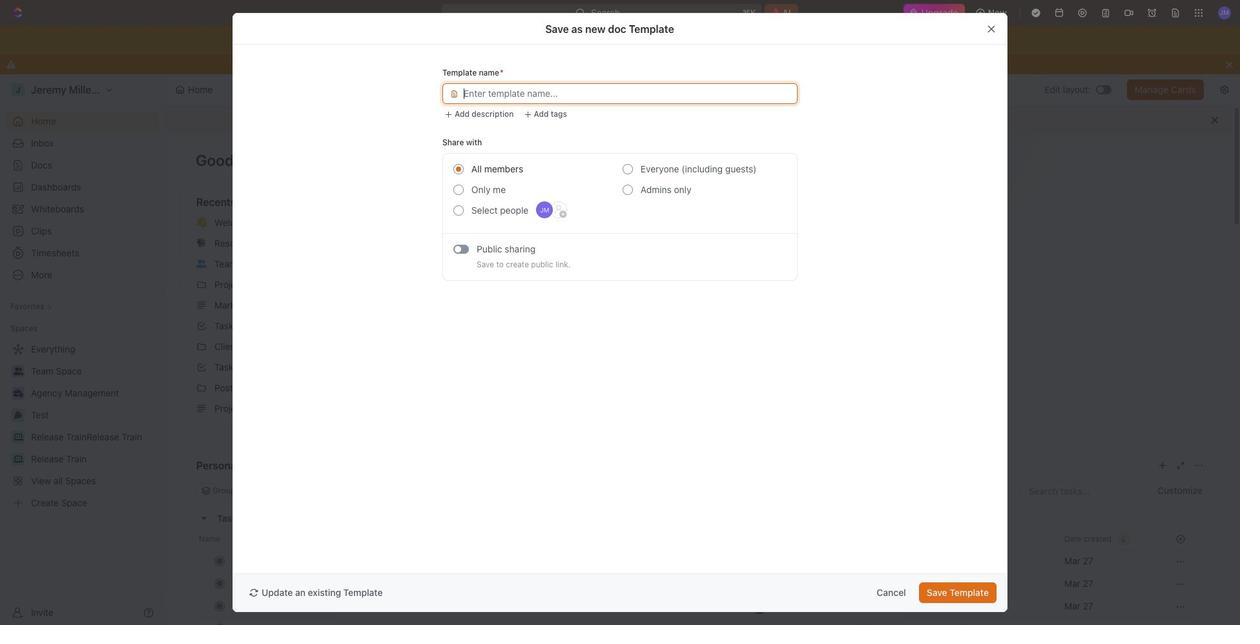 Task type: describe. For each thing, give the bounding box(es) containing it.
sidebar navigation
[[0, 74, 165, 625]]

Search tasks... text field
[[1021, 481, 1151, 501]]

tree inside sidebar navigation
[[5, 339, 159, 514]]



Task type: vqa. For each thing, say whether or not it's contained in the screenshot.
dialog
no



Task type: locate. For each thing, give the bounding box(es) containing it.
None radio
[[623, 164, 633, 174]]

tree
[[5, 339, 159, 514]]

None radio
[[453, 164, 464, 174], [453, 185, 464, 195], [623, 185, 633, 195], [453, 205, 464, 216], [453, 164, 464, 174], [453, 185, 464, 195], [623, 185, 633, 195], [453, 205, 464, 216]]

alert
[[165, 106, 1233, 134]]

user group image
[[196, 260, 207, 268]]

qdq9q image
[[763, 271, 774, 281]]

Enter template name... text field
[[464, 84, 790, 103]]

option group
[[453, 159, 787, 228]]



